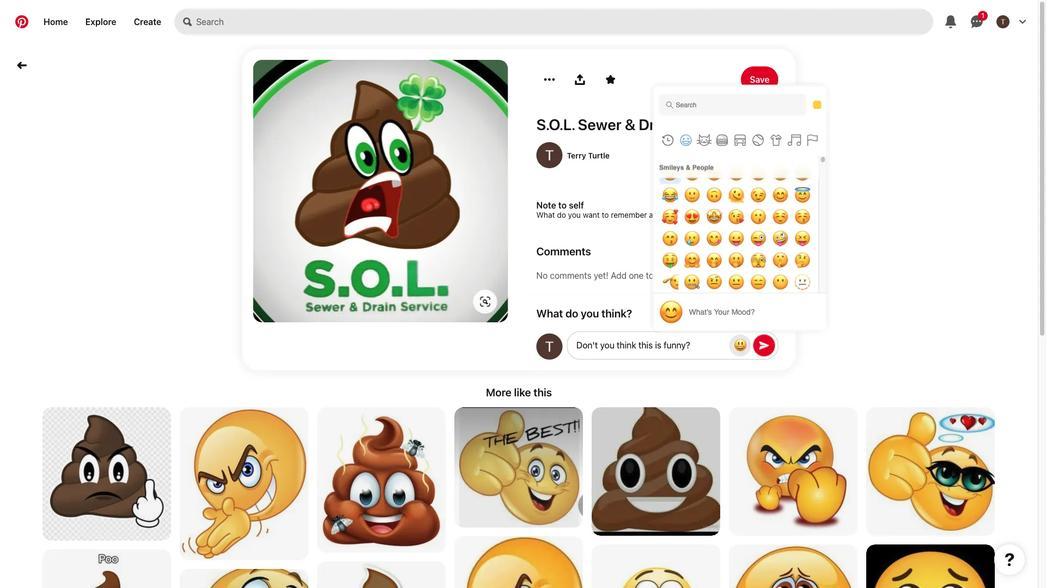 Task type: locate. For each thing, give the bounding box(es) containing it.
this
[[672, 211, 684, 220], [639, 340, 653, 351], [534, 386, 552, 399]]

1 vertical spatial this
[[639, 340, 653, 351]]

1 vertical spatial &
[[686, 164, 691, 171]]

0 horizontal spatial you
[[568, 211, 581, 220]]

create link
[[125, 9, 170, 35]]

0 horizontal spatial &
[[625, 116, 636, 134]]

2 horizontal spatial you
[[601, 340, 615, 351]]

this left pin?
[[672, 211, 684, 220]]

to right the want
[[602, 211, 609, 220]]

1 what from the top
[[537, 211, 555, 220]]

do inside note to self what do you want to remember about this pin?
[[557, 211, 566, 220]]

1 horizontal spatial add
[[733, 205, 749, 215]]

you left the want
[[568, 211, 581, 220]]

search icon image
[[183, 17, 192, 26]]

laughing image
[[748, 162, 769, 184]]

smiling face with tear image
[[681, 228, 703, 249]]

about
[[649, 211, 670, 220]]

what
[[537, 211, 555, 220], [537, 307, 563, 320]]

0 vertical spatial you
[[568, 211, 581, 220]]

add
[[733, 205, 749, 215], [611, 271, 627, 281]]

2 what from the top
[[537, 307, 563, 320]]

& left people
[[686, 164, 691, 171]]

blush image
[[659, 300, 684, 325]]

thinking face image
[[792, 249, 814, 271]]

saluting face image
[[659, 271, 681, 293]]

you inside note to self what do you want to remember about this pin?
[[568, 211, 581, 220]]

&
[[625, 116, 636, 134], [686, 164, 691, 171]]

expressionless image
[[748, 271, 769, 293]]

smileys & people
[[659, 164, 714, 171]]

0 vertical spatial what
[[537, 211, 555, 220]]

like
[[514, 386, 531, 399]]

what do you think?
[[537, 307, 632, 320]]

2 vertical spatial you
[[601, 340, 615, 351]]

& left drain at the top of the page
[[625, 116, 636, 134]]

s.o.l. sewer & drain service logo
[[537, 116, 769, 134]]

this may contain: an emoticive smiley face with one hand up and two fingers in the air image
[[592, 545, 721, 589]]

do
[[557, 211, 566, 220], [566, 307, 579, 320]]

this may contain: an emo emo emo emo emo emo emo emo emo emo emo emo em someones emo emo emo emo emo emo emo emo emo emo emo emo emo emo image
[[592, 408, 721, 536]]

what's your mood?
[[689, 308, 755, 317]]

you left think
[[601, 340, 615, 351]]

turtle
[[588, 151, 610, 160]]

😃
[[734, 338, 747, 353]]

explore
[[85, 17, 116, 27]]

2 horizontal spatial this
[[672, 211, 684, 220]]

this may contain: an emo emo emo emo emo emo emo emo emo sticker image
[[317, 562, 446, 589]]

kissing image
[[748, 206, 769, 228]]

don't
[[577, 340, 598, 351]]

1 horizontal spatial to
[[602, 211, 609, 220]]

start
[[656, 271, 675, 281]]

what up 'terryturtle85' icon
[[537, 307, 563, 320]]

what left "self"
[[537, 211, 555, 220]]

self
[[569, 200, 584, 211]]

1 horizontal spatial this may contain: an emoticive smiley face making a hand gesture image
[[455, 537, 583, 589]]

explore link
[[77, 9, 125, 35]]

what's
[[689, 308, 712, 317]]

more like this
[[486, 386, 552, 399]]

zany face image
[[770, 228, 792, 249]]

think
[[617, 340, 637, 351]]

relaxed image
[[770, 206, 792, 228]]

this right like
[[534, 386, 552, 399]]

list
[[0, 408, 1038, 589]]

1 horizontal spatial &
[[686, 164, 691, 171]]

0 vertical spatial &
[[625, 116, 636, 134]]

this may contain: an emoticive smiley face with sunglasses and hearts above it image
[[867, 408, 995, 536]]

to
[[559, 200, 567, 211], [602, 211, 609, 220], [646, 271, 654, 281]]

smiling face with 3 hearts image
[[659, 206, 681, 228]]

joy image
[[659, 184, 681, 206]]

you
[[568, 211, 581, 220], [581, 307, 599, 320], [601, 340, 615, 351]]

the
[[677, 271, 690, 281]]

0 horizontal spatial add
[[611, 271, 627, 281]]

heart eyes image
[[681, 206, 703, 228]]

funny?
[[664, 340, 691, 351]]

do up don't
[[566, 307, 579, 320]]

zipper-mouth face image
[[681, 271, 703, 293]]

0 vertical spatial do
[[557, 211, 566, 220]]

sweat smile image
[[770, 162, 792, 184]]

s.o.l. sewer & drain service logo link
[[537, 116, 779, 134]]

smileys
[[659, 164, 684, 171]]

want
[[583, 211, 600, 220]]

this left is on the right
[[639, 340, 653, 351]]

hugging face image
[[681, 249, 703, 271]]

you left think?
[[581, 307, 599, 320]]

1 horizontal spatial you
[[581, 307, 599, 320]]

this may contain: an emoticive smiley face making a hand gesture image
[[180, 408, 309, 561], [455, 537, 583, 589]]

grinning image
[[659, 162, 681, 184]]

comments
[[550, 271, 592, 281]]

1
[[982, 12, 985, 19]]

face with open eyes and hand over mouth image
[[726, 249, 747, 271]]

0 vertical spatial add
[[733, 205, 749, 215]]

is
[[655, 340, 662, 351]]

1 vertical spatial what
[[537, 307, 563, 320]]

wink image
[[748, 184, 769, 206]]

neutral face image
[[726, 271, 747, 293]]

face with raised eyebrow image
[[703, 271, 725, 293]]

do left "self"
[[557, 211, 566, 220]]

& inside "element"
[[686, 164, 691, 171]]

innocent image
[[792, 184, 814, 206]]

drain
[[639, 116, 676, 134]]

0 horizontal spatial this
[[534, 386, 552, 399]]

terry
[[567, 151, 586, 160]]

pin?
[[687, 211, 701, 220]]

s.o.l.
[[537, 116, 575, 134]]

this may contain: an emoticive smiley face holding his hands to his mouth image
[[729, 545, 858, 589]]

0 vertical spatial this
[[672, 211, 684, 220]]

to left "self"
[[559, 200, 567, 211]]

to right one
[[646, 271, 654, 281]]

Search text field
[[196, 9, 934, 35]]

smileys & people element
[[654, 140, 819, 589]]

dotted line face image
[[792, 271, 814, 293]]



Task type: vqa. For each thing, say whether or not it's contained in the screenshot.
the top this
yes



Task type: describe. For each thing, give the bounding box(es) containing it.
blush image
[[770, 184, 792, 206]]

no
[[537, 271, 548, 281]]

no comments yet! add one to start the conversation.
[[537, 271, 745, 281]]

this contains an image of: oops image
[[43, 550, 171, 589]]

this may contain: an emo emo emo emo emo emo emo emo emo emo emo emo em and emo emo emo emo emo emo emo emo emo emo emo emo emo emo em image
[[43, 408, 171, 542]]

note
[[751, 205, 770, 215]]

0 horizontal spatial this may contain: an emoticive smiley face making a hand gesture image
[[180, 408, 309, 561]]

melting face image
[[726, 184, 747, 206]]

your
[[714, 308, 730, 317]]

logo
[[735, 116, 769, 134]]

sewer
[[578, 116, 622, 134]]

note
[[537, 200, 556, 211]]

Add a public comment field
[[577, 340, 721, 351]]

face with hand over mouth image
[[703, 249, 725, 271]]

yet!
[[594, 271, 609, 281]]

slightly smiling face image
[[681, 184, 703, 206]]

this inside note to self what do you want to remember about this pin?
[[672, 211, 684, 220]]

stuck out tongue winking eye image
[[748, 228, 769, 249]]

note to self what do you want to remember about this pin?
[[537, 200, 701, 220]]

don't you think this is funny?
[[577, 340, 691, 351]]

create
[[134, 17, 161, 27]]

stuck out tongue image
[[726, 228, 747, 249]]

money-mouth face image
[[659, 249, 681, 271]]

Type to search for an emoji text field
[[659, 94, 807, 116]]

comments button
[[537, 245, 779, 258]]

0 horizontal spatial to
[[559, 200, 567, 211]]

terry turtle
[[567, 151, 610, 160]]

2 horizontal spatial to
[[646, 271, 654, 281]]

this may contain: a smiley face holding a heart with the words est va paas segurdores image
[[180, 570, 309, 589]]

terry turtle image
[[997, 15, 1010, 28]]

terry turtle link
[[567, 151, 610, 160]]

remember
[[611, 211, 647, 220]]

story pin image image
[[253, 60, 508, 323]]

😃 button
[[730, 335, 751, 357]]

this may contain: an emoticive yellow smiley face with big blue eyes and one hand on his chin image
[[729, 408, 858, 536]]

stuck out tongue closed eyes image
[[792, 228, 814, 249]]

this may contain: an emoticive smiley face giving the thumbs up sign with the words the best image
[[455, 408, 583, 528]]

star struck image
[[703, 206, 725, 228]]

terry turtle avatar link image
[[537, 142, 563, 168]]

home
[[44, 17, 68, 27]]

add inside button
[[733, 205, 749, 215]]

comments
[[537, 245, 591, 258]]

no mouth image
[[770, 271, 792, 293]]

1 horizontal spatial this
[[639, 340, 653, 351]]

8,171 emoticones vectores, ilustraciones y gráficos - 123rf image
[[317, 408, 446, 553]]

what inside note to self what do you want to remember about this pin?
[[537, 211, 555, 220]]

add note
[[733, 205, 770, 215]]

kissing closed eyes image
[[792, 206, 814, 228]]

kissing heart image
[[726, 206, 747, 228]]

1 vertical spatial you
[[581, 307, 599, 320]]

terryturtle85 image
[[537, 334, 563, 360]]

save
[[750, 74, 770, 85]]

rolling on the floor laughing image
[[792, 162, 814, 184]]

kissing smiling eyes image
[[659, 228, 681, 249]]

face with peeking eye image
[[748, 249, 769, 271]]

conversation.
[[692, 271, 745, 281]]

smiley image
[[681, 162, 703, 184]]

people
[[692, 164, 714, 171]]

yum image
[[703, 228, 725, 249]]

this contains an image of: image
[[867, 545, 995, 589]]

smile image
[[703, 162, 725, 184]]

1 vertical spatial add
[[611, 271, 627, 281]]

mood?
[[732, 308, 755, 317]]

save button
[[741, 67, 779, 93]]

1 button
[[964, 9, 990, 35]]

add note button
[[724, 197, 779, 223]]

grin image
[[726, 162, 747, 184]]

service
[[679, 116, 731, 134]]

2 vertical spatial this
[[534, 386, 552, 399]]

1 vertical spatial do
[[566, 307, 579, 320]]

home link
[[35, 9, 77, 35]]

think?
[[602, 307, 632, 320]]

shushing face image
[[770, 249, 792, 271]]

more
[[486, 386, 512, 399]]

one
[[629, 271, 644, 281]]

upside-down face image
[[703, 184, 725, 206]]



